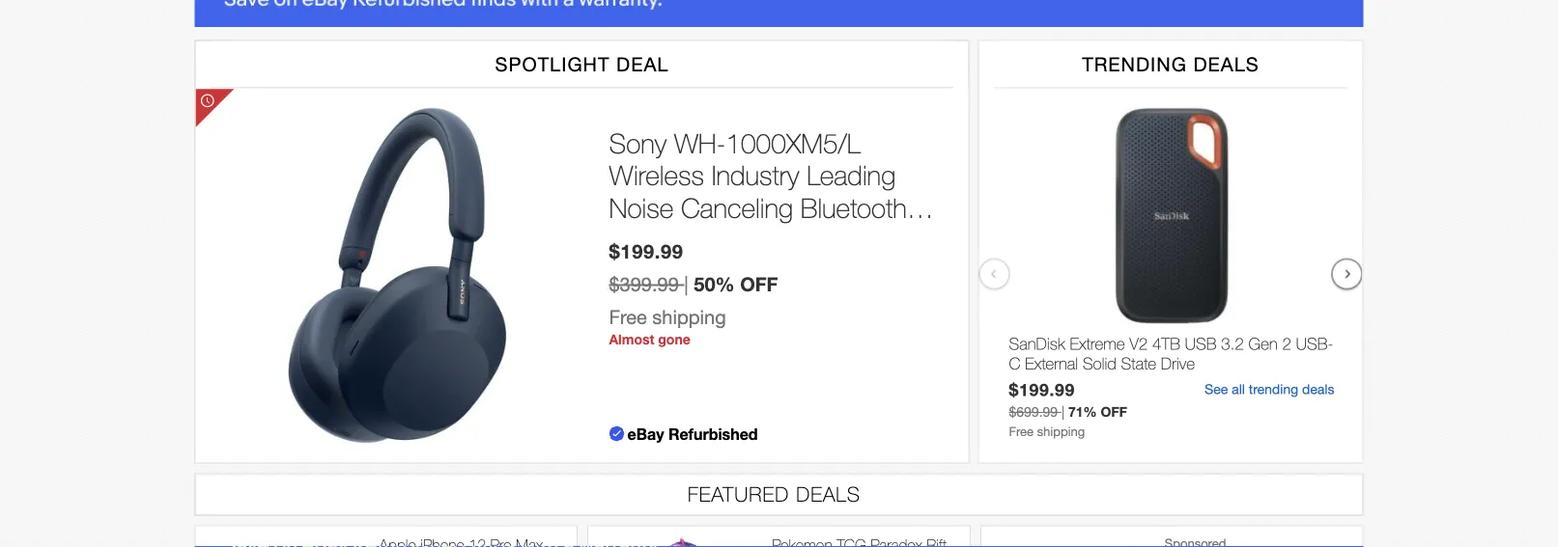 Task type: vqa. For each thing, say whether or not it's contained in the screenshot.
way on the top of page
no



Task type: locate. For each thing, give the bounding box(es) containing it.
0 horizontal spatial $199.99
[[609, 240, 684, 263]]

1 horizontal spatial shipping
[[1038, 425, 1085, 440]]

deals right featured
[[796, 483, 861, 507]]

shipping
[[653, 306, 726, 329], [1038, 425, 1085, 440]]

featured
[[688, 483, 790, 507]]

shipping down 71%
[[1038, 425, 1085, 440]]

gone
[[658, 332, 691, 348]]

shipping up gone
[[653, 306, 726, 329]]

deal
[[617, 53, 669, 75]]

0 vertical spatial off
[[740, 273, 778, 296]]

free
[[609, 306, 647, 329], [1009, 425, 1034, 440]]

refurbished
[[669, 425, 758, 443]]

off inside $699.99 | 71% off free shipping
[[1101, 404, 1128, 420]]

shipping inside free shipping almost gone
[[653, 306, 726, 329]]

see all trending deals
[[1205, 382, 1335, 398]]

1 vertical spatial |
[[1062, 404, 1065, 420]]

1 horizontal spatial |
[[1062, 404, 1065, 420]]

| inside $699.99 | 71% off free shipping
[[1062, 404, 1065, 420]]

$199.99 up $399.99
[[609, 240, 684, 263]]

free down $699.99
[[1009, 425, 1034, 440]]

off
[[740, 273, 778, 296], [1101, 404, 1128, 420]]

|
[[685, 274, 689, 296], [1062, 404, 1065, 420]]

1 horizontal spatial free
[[1009, 425, 1034, 440]]

wh-
[[674, 127, 726, 159]]

solid
[[1083, 354, 1117, 373]]

4tb
[[1153, 334, 1181, 354]]

usb-
[[1296, 334, 1334, 354]]

$199.99
[[609, 240, 684, 263], [1009, 380, 1076, 401]]

1000xm5/l
[[726, 127, 861, 159]]

wireless
[[609, 159, 704, 191]]

sandisk extreme v2 4tb usb 3.2 gen 2 usb- c external solid state drive link
[[1009, 334, 1335, 378]]

shipping inside $699.99 | 71% off free shipping
[[1038, 425, 1085, 440]]

trending
[[1082, 53, 1188, 75]]

| left 71%
[[1062, 404, 1065, 420]]

sony
[[609, 127, 667, 159]]

1 vertical spatial shipping
[[1038, 425, 1085, 440]]

1 vertical spatial free
[[1009, 425, 1034, 440]]

$199.99 up $699.99
[[1009, 380, 1076, 401]]

71%
[[1069, 404, 1097, 420]]

1 vertical spatial off
[[1101, 404, 1128, 420]]

off right 50%
[[740, 273, 778, 296]]

external
[[1025, 354, 1079, 373]]

free up the almost in the left bottom of the page
[[609, 306, 647, 329]]

$399.99 | 50% off
[[609, 273, 778, 296]]

0 horizontal spatial off
[[740, 273, 778, 296]]

0 horizontal spatial deals
[[796, 483, 861, 507]]

sandisk extreme v2 4tb usb 3.2 gen 2 usb- c external solid state drive
[[1009, 334, 1334, 373]]

extreme
[[1070, 334, 1125, 354]]

trending
[[1249, 382, 1299, 398]]

spotlight deal
[[495, 53, 669, 75]]

sandisk
[[1009, 334, 1066, 354]]

free shipping almost gone
[[609, 306, 726, 348]]

0 horizontal spatial free
[[609, 306, 647, 329]]

1 vertical spatial deals
[[796, 483, 861, 507]]

1 vertical spatial $199.99
[[1009, 380, 1076, 401]]

free inside $699.99 | 71% off free shipping
[[1009, 425, 1034, 440]]

off right 71%
[[1101, 404, 1128, 420]]

headphones
[[609, 224, 755, 256]]

noise
[[609, 192, 674, 224]]

0 horizontal spatial shipping
[[653, 306, 726, 329]]

0 vertical spatial |
[[685, 274, 689, 296]]

ebay refurbished
[[628, 425, 758, 443]]

0 vertical spatial shipping
[[653, 306, 726, 329]]

1 horizontal spatial off
[[1101, 404, 1128, 420]]

deals
[[1194, 53, 1260, 75], [796, 483, 861, 507]]

| inside $399.99 | 50% off
[[685, 274, 689, 296]]

spotlight
[[495, 53, 610, 75]]

0 horizontal spatial |
[[685, 274, 689, 296]]

off for 50%
[[740, 273, 778, 296]]

$699.99 | 71% off free shipping
[[1009, 404, 1128, 440]]

0 vertical spatial free
[[609, 306, 647, 329]]

1 horizontal spatial deals
[[1194, 53, 1260, 75]]

0 vertical spatial deals
[[1194, 53, 1260, 75]]

| left 50%
[[685, 274, 689, 296]]

trending deals
[[1082, 53, 1260, 75]]

deals right trending
[[1194, 53, 1260, 75]]

deals
[[1303, 382, 1335, 398]]

2
[[1283, 334, 1292, 354]]



Task type: describe. For each thing, give the bounding box(es) containing it.
v2
[[1130, 334, 1148, 354]]

1 horizontal spatial $199.99
[[1009, 380, 1076, 401]]

sony wh-1000xm5/l wireless industry leading noise canceling bluetooth headphones link
[[609, 127, 949, 256]]

3.2
[[1222, 334, 1244, 354]]

$699.99
[[1009, 404, 1058, 420]]

almost
[[609, 332, 655, 348]]

free inside free shipping almost gone
[[609, 306, 647, 329]]

| for 71%
[[1062, 404, 1065, 420]]

see all trending deals link
[[1205, 382, 1335, 398]]

deals for featured deals
[[796, 483, 861, 507]]

leading
[[807, 159, 896, 191]]

drive
[[1161, 354, 1195, 373]]

all
[[1232, 382, 1246, 398]]

industry
[[712, 159, 800, 191]]

$399.99
[[609, 274, 679, 296]]

usb
[[1185, 334, 1217, 354]]

gen
[[1249, 334, 1278, 354]]

50%
[[694, 273, 735, 296]]

ebay
[[628, 425, 664, 443]]

| for 50%
[[685, 274, 689, 296]]

off for 71%
[[1101, 404, 1128, 420]]

sony wh-1000xm5/l wireless industry leading noise canceling bluetooth headphones
[[609, 127, 907, 256]]

see
[[1205, 382, 1229, 398]]

c
[[1009, 354, 1021, 373]]

big deals on bose starting at $79 save on ebay refurished finds with a warranty. image
[[195, 0, 1364, 27]]

0 vertical spatial $199.99
[[609, 240, 684, 263]]

state
[[1121, 354, 1157, 373]]

featured deals
[[688, 483, 861, 507]]

bluetooth
[[801, 192, 907, 224]]

deals for trending deals
[[1194, 53, 1260, 75]]

canceling
[[681, 192, 793, 224]]



